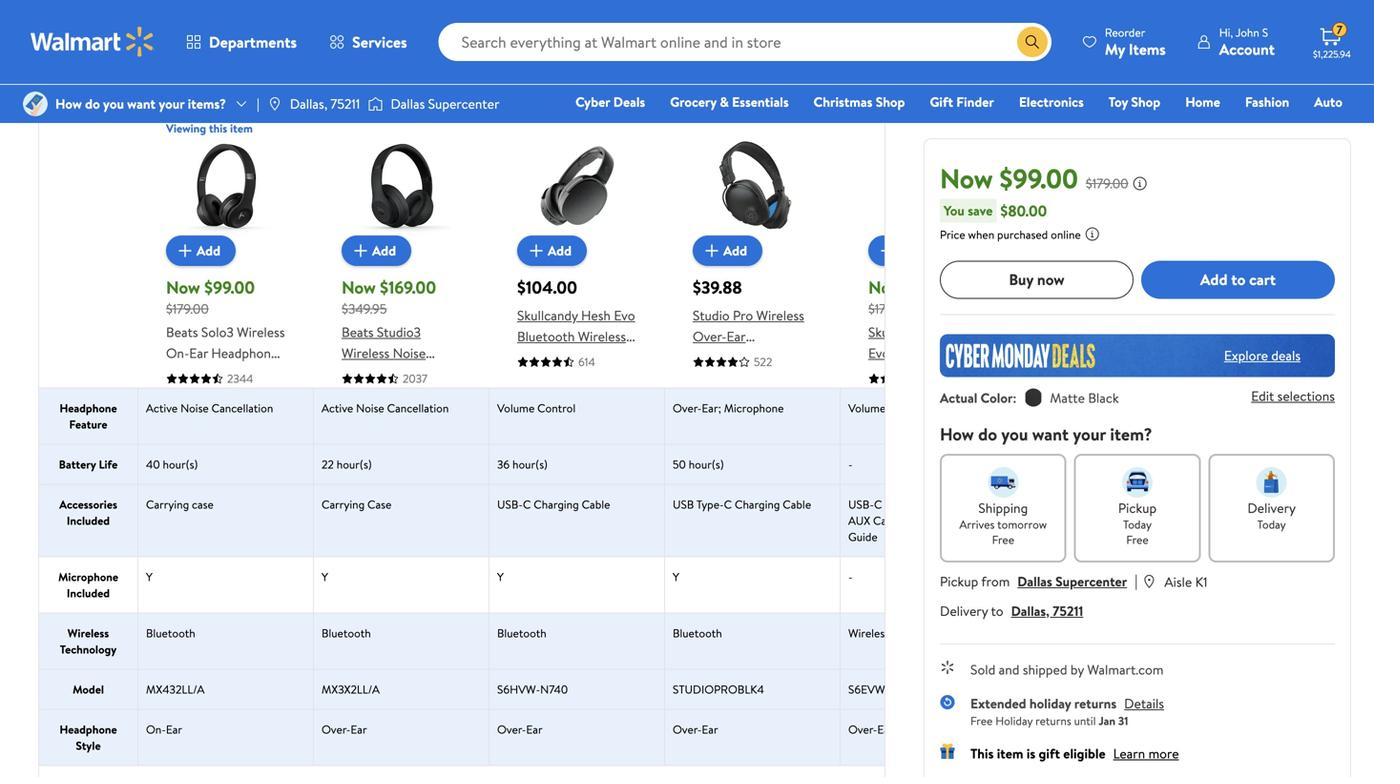 Task type: vqa. For each thing, say whether or not it's contained in the screenshot.
up for 30%
no



Task type: locate. For each thing, give the bounding box(es) containing it.
0 vertical spatial your
[[159, 94, 185, 113]]

today inside pickup today free
[[1123, 517, 1152, 533]]

how for how do you want your item?
[[940, 423, 974, 446]]

5 row from the top
[[39, 557, 1374, 613]]

$349.95
[[342, 300, 387, 318]]

1 horizontal spatial over-
[[911, 344, 941, 363]]

add inside now $169.00 group
[[372, 241, 396, 260]]

legal information image
[[1085, 226, 1100, 242]]

skullcandy inside now $159.00 $179.00 skullcandy crusher evo xt over-ear headphones in black
[[868, 323, 929, 342]]

1 horizontal spatial your
[[1073, 423, 1106, 446]]

add to cart image
[[700, 240, 723, 262]]

now $99.00 group
[[166, 136, 286, 405]]

now $159.00 group
[[868, 136, 989, 387]]

departments
[[209, 31, 297, 52]]

3 add to cart image from the left
[[525, 240, 548, 262]]

2 active noise cancellation from the left
[[322, 400, 449, 417]]

ear down mx432ll/a
[[166, 722, 182, 738]]

online
[[1051, 226, 1081, 243]]

wireless technology row header
[[39, 614, 138, 669]]

0 vertical spatial -
[[848, 457, 853, 473]]

50 hour(s) cell
[[665, 445, 841, 484]]

1 vertical spatial supercenter
[[1056, 572, 1127, 591]]

0 horizontal spatial black
[[606, 369, 637, 388]]

2 - from the top
[[848, 569, 853, 585]]

4 hour(s) from the left
[[689, 457, 724, 473]]

skullcandy up xt
[[868, 323, 929, 342]]

returns left until
[[1036, 713, 1071, 729]]

hour(s)
[[163, 457, 198, 473], [337, 457, 372, 473], [512, 457, 548, 473], [689, 457, 724, 473]]

skullcandy hesh evo bluetooth wireless over-ear headphones in black image
[[528, 136, 627, 236]]

over- inside now $159.00 $179.00 skullcandy crusher evo xt over-ear headphones in black
[[911, 344, 941, 363]]

volume control cell
[[490, 389, 665, 444], [841, 389, 1016, 444]]

today inside delivery today
[[1257, 517, 1286, 533]]

 image right dallas, 75211
[[368, 94, 383, 114]]

carrying left case
[[322, 497, 365, 513]]

add button inside '$39.88' group
[[693, 236, 763, 266]]

1 control from the left
[[537, 400, 576, 417]]

1 horizontal spatial carrying
[[322, 497, 365, 513]]

hour(s) right the 22
[[337, 457, 372, 473]]

charging down 50 hour(s) cell
[[735, 497, 780, 513]]

c for usb-c charging cable, backup aux cable, travel bag, user guide
[[874, 497, 882, 513]]

1 vertical spatial do
[[978, 423, 997, 446]]

add up "$104.00"
[[548, 241, 572, 260]]

1 shop from the left
[[876, 93, 905, 111]]

add button inside now $99.00 group
[[166, 236, 236, 266]]

add to cart image for $169.00
[[349, 240, 372, 262]]

pickup down intent image for pickup
[[1118, 499, 1157, 517]]

1 vertical spatial your
[[1073, 423, 1106, 446]]

bluetooth cell up mx432ll/a cell on the bottom left of page
[[138, 614, 314, 669]]

sold
[[971, 661, 996, 679]]

0 vertical spatial to
[[1231, 269, 1246, 290]]

wireless inside $104.00 skullcandy hesh evo bluetooth wireless over-ear headphones in black
[[578, 327, 626, 346]]

2 over-ear cell from the left
[[490, 710, 665, 766]]

0 horizontal spatial evo
[[614, 306, 635, 325]]

reorder my items
[[1105, 24, 1166, 60]]

0 vertical spatial delivery
[[1248, 499, 1296, 517]]

apple inside now $169.00 $349.95 beats studio3 wireless noise cancelling headphones with apple w1 headphone chip
[[342, 407, 375, 426]]

microphone included row header
[[39, 558, 138, 613]]

$1,225.94
[[1313, 48, 1351, 61]]

0 vertical spatial on-
[[166, 344, 189, 363]]

2 active noise cancellation cell from the left
[[314, 389, 490, 444]]

save
[[968, 201, 993, 220]]

included up wireless technology at bottom
[[67, 585, 110, 602]]

hour(s) right 36
[[512, 457, 548, 473]]

1 vertical spatial |
[[1135, 570, 1138, 591]]

1 volume control from the left
[[497, 400, 576, 417]]

0 horizontal spatial $179.00
[[166, 300, 209, 318]]

holiday
[[996, 713, 1033, 729]]

add to cart image up the '$349.95'
[[349, 240, 372, 262]]

1 vertical spatial pickup
[[940, 572, 978, 591]]

wireless right the pro
[[756, 306, 804, 325]]

apple for $169.00
[[342, 407, 375, 426]]

black right matte
[[1088, 389, 1119, 407]]

today
[[1123, 517, 1152, 533], [1257, 517, 1286, 533]]

0 horizontal spatial volume control cell
[[490, 389, 665, 444]]

1 row from the top
[[39, 120, 1374, 447]]

headphones down the pro
[[693, 348, 765, 367]]

charging inside usb-c charging cable, backup aux cable, travel bag, user guide
[[885, 497, 930, 513]]

0 horizontal spatial beats
[[166, 323, 198, 342]]

2 over-ear from the left
[[497, 722, 543, 738]]

dallas
[[391, 94, 425, 113], [1018, 572, 1052, 591]]

bluetooth®
[[909, 626, 962, 642]]

apple inside now $99.00 $179.00 beats solo3 wireless on-ear headphones with apple w1 headphone chip
[[194, 365, 228, 384]]

- cell for 50 hour(s)
[[841, 445, 1016, 484]]

1 vertical spatial on-
[[146, 722, 166, 738]]

aisle
[[1165, 573, 1192, 591]]

more
[[1149, 745, 1179, 763]]

add up $39.88
[[723, 241, 747, 260]]

headphones inside $104.00 skullcandy hesh evo bluetooth wireless over-ear headphones in black
[[517, 369, 589, 388]]

$179.00 for now $159.00
[[868, 300, 911, 318]]

mx3x2ll/a cell
[[314, 670, 490, 710]]

| right items?
[[257, 94, 259, 113]]

4 add button from the left
[[693, 236, 763, 266]]

0 horizontal spatial in
[[593, 369, 603, 388]]

dallas, down the pickup from dallas supercenter |
[[1011, 602, 1050, 621]]

ear inside now $99.00 $179.00 beats solo3 wireless on-ear headphones with apple w1 headphone chip
[[189, 344, 208, 363]]

1 vertical spatial 75211
[[1053, 602, 1084, 621]]

$99.00 for now $99.00 $179.00 beats solo3 wireless on-ear headphones with apple w1 headphone chip
[[204, 276, 255, 300]]

mx432ll/a
[[146, 682, 205, 698]]

$99.00 up solo3 on the top left of page
[[204, 276, 255, 300]]

pro
[[733, 306, 753, 325]]

0 vertical spatial chip
[[236, 386, 263, 405]]

beats for now $169.00
[[342, 323, 374, 342]]

$39.88 group
[[693, 136, 813, 375]]

with
[[103, 71, 131, 92], [166, 365, 191, 384], [417, 386, 442, 405]]

add to cart image for skullcandy
[[525, 240, 548, 262]]

 image for how do you want your items?
[[23, 92, 48, 116]]

dallas down services
[[391, 94, 425, 113]]

active noise cancellation cell
[[138, 389, 314, 444], [314, 389, 490, 444]]

0 horizontal spatial cancellation
[[211, 400, 273, 417]]

bluetooth cell up the studioproblk4 cell
[[665, 614, 841, 669]]

ear inside now $159.00 $179.00 skullcandy crusher evo xt over-ear headphones in black
[[941, 344, 960, 363]]

over- right xt
[[911, 344, 941, 363]]

3 bluetooth cell from the left
[[490, 614, 665, 669]]

on-ear
[[146, 722, 182, 738]]

included
[[67, 513, 110, 529], [67, 585, 110, 602]]

you for how do you want your item?
[[1001, 423, 1028, 446]]

mx432ll/a cell
[[138, 670, 314, 710]]

active noise cancellation for second the active noise cancellation cell from right
[[146, 400, 273, 417]]

services button
[[313, 19, 423, 65]]

0 horizontal spatial over-
[[517, 348, 548, 367]]

1 horizontal spatial c
[[724, 497, 732, 513]]

bluetooth up ear
[[517, 327, 575, 346]]

apple down cancelling
[[342, 407, 375, 426]]

add left cart
[[1200, 269, 1228, 290]]

1 vertical spatial apple
[[342, 407, 375, 426]]

explore deals
[[1224, 346, 1301, 365]]

1 included from the top
[[67, 513, 110, 529]]

today down intent image for pickup
[[1123, 517, 1152, 533]]

life
[[99, 457, 118, 473]]

your down "similar"
[[159, 94, 185, 113]]

2 - cell from the top
[[841, 558, 1016, 613]]

1 horizontal spatial  image
[[267, 96, 282, 112]]

75211 down services dropdown button
[[331, 94, 360, 113]]

add button for studio
[[693, 236, 763, 266]]

now inside now $159.00 $179.00 skullcandy crusher evo xt over-ear headphones in black
[[868, 276, 903, 300]]

1 horizontal spatial cable
[[783, 497, 811, 513]]

headphones
[[211, 344, 283, 363], [693, 348, 765, 367], [868, 365, 941, 384], [517, 369, 589, 388], [342, 386, 414, 405]]

2 add button from the left
[[342, 236, 411, 266]]

headphone down "model"
[[60, 722, 117, 738]]

with inside now $169.00 $349.95 beats studio3 wireless noise cancelling headphones with apple w1 headphone chip
[[417, 386, 442, 405]]

2 control from the left
[[889, 400, 927, 417]]

$179.00 inside now $99.00 $179.00 beats solo3 wireless on-ear headphones with apple w1 headphone chip
[[166, 300, 209, 318]]

headphone up battery life in the left of the page
[[60, 400, 117, 417]]

0 vertical spatial microphone
[[724, 400, 784, 417]]

volume control down xt
[[848, 400, 927, 417]]

carrying left the case at left
[[146, 497, 189, 513]]

1 volume from the left
[[497, 400, 535, 417]]

add inside button
[[1200, 269, 1228, 290]]

0 vertical spatial included
[[67, 513, 110, 529]]

0 vertical spatial apple
[[194, 365, 228, 384]]

1 charging from the left
[[534, 497, 579, 513]]

over-ear down studioproblk4
[[673, 722, 718, 738]]

1 horizontal spatial control
[[889, 400, 927, 417]]

ear inside $39.88 studio pro wireless over-ear headphones
[[727, 327, 746, 346]]

1 carrying from the left
[[146, 497, 189, 513]]

 image left dallas, 75211
[[267, 96, 282, 112]]

1 horizontal spatial on-
[[166, 344, 189, 363]]

to inside button
[[1231, 269, 1246, 290]]

do down the compare on the left of the page
[[85, 94, 100, 113]]

volume left the actual at the right of the page
[[848, 400, 886, 417]]

usb- up the guide
[[848, 497, 874, 513]]

0 horizontal spatial shop
[[876, 93, 905, 111]]

1 c from the left
[[523, 497, 531, 513]]

1 cable from the left
[[582, 497, 610, 513]]

wireless via bluetooth® cell
[[841, 614, 1016, 669]]

 image
[[23, 92, 48, 116], [368, 94, 383, 114], [267, 96, 282, 112]]

1 - from the top
[[848, 457, 853, 473]]

beats down the '$349.95'
[[342, 323, 374, 342]]

1 vertical spatial want
[[1032, 423, 1069, 446]]

now $169.00 group
[[342, 136, 462, 447]]

1 active noise cancellation from the left
[[146, 400, 273, 417]]

1 horizontal spatial you
[[1001, 423, 1028, 446]]

now inside now $169.00 $349.95 beats studio3 wireless noise cancelling headphones with apple w1 headphone chip
[[342, 276, 376, 300]]

$99.00
[[1000, 160, 1078, 197], [204, 276, 255, 300]]

shop for christmas shop
[[876, 93, 905, 111]]

headphone inside now $99.00 $179.00 beats solo3 wireless on-ear headphones with apple w1 headphone chip
[[166, 386, 233, 405]]

bluetooth
[[517, 327, 575, 346], [146, 626, 195, 642], [322, 626, 371, 642], [497, 626, 547, 642], [673, 626, 722, 642]]

home
[[1185, 93, 1220, 111]]

2 volume from the left
[[848, 400, 886, 417]]

2 c from the left
[[724, 497, 732, 513]]

1 horizontal spatial in
[[944, 365, 954, 384]]

6 row from the top
[[39, 613, 1374, 669]]

edit selections button
[[1251, 387, 1335, 406]]

skullcandy inside $104.00 skullcandy hesh evo bluetooth wireless over-ear headphones in black
[[517, 306, 578, 325]]

charging left 'bag,'
[[885, 497, 930, 513]]

0 vertical spatial pickup
[[1118, 499, 1157, 517]]

control for first volume control cell from right
[[889, 400, 927, 417]]

1 horizontal spatial microphone
[[724, 400, 784, 417]]

wireless down 'hesh'
[[578, 327, 626, 346]]

volume control cell down xt
[[841, 389, 1016, 444]]

eligible
[[1063, 745, 1106, 763]]

w1 inside now $169.00 $349.95 beats studio3 wireless noise cancelling headphones with apple w1 headphone chip
[[379, 407, 395, 426]]

guide
[[848, 529, 878, 545]]

| left aisle
[[1135, 570, 1138, 591]]

0 horizontal spatial charging
[[534, 497, 579, 513]]

over-ear cell
[[314, 710, 490, 766], [490, 710, 665, 766], [665, 710, 841, 766], [841, 710, 1016, 766]]

1 horizontal spatial black
[[957, 365, 988, 384]]

volume
[[497, 400, 535, 417], [848, 400, 886, 417]]

add button inside '$104.00' group
[[517, 236, 587, 266]]

carrying inside carrying case cell
[[322, 497, 365, 513]]

technology
[[60, 642, 117, 658]]

bluetooth cell up mx3x2ll/a cell
[[314, 614, 490, 669]]

control down ear
[[537, 400, 576, 417]]

cancellation for second the active noise cancellation cell from right
[[211, 400, 273, 417]]

3 c from the left
[[874, 497, 882, 513]]

1 vertical spatial included
[[67, 585, 110, 602]]

charging down 36 hour(s) cell
[[534, 497, 579, 513]]

0 horizontal spatial apple
[[194, 365, 228, 384]]

chip inside now $169.00 $349.95 beats studio3 wireless noise cancelling headphones with apple w1 headphone chip
[[412, 428, 439, 447]]

travel
[[907, 513, 936, 529]]

0 horizontal spatial you
[[103, 94, 124, 113]]

beats for now $99.00
[[166, 323, 198, 342]]

1 vertical spatial how
[[940, 423, 974, 446]]

36 hour(s) cell
[[490, 445, 665, 484]]

over-ear cell down s6hvw-n740 cell at the bottom left of the page
[[490, 710, 665, 766]]

y cell
[[138, 558, 314, 613], [314, 558, 490, 613], [490, 558, 665, 613], [665, 558, 841, 613]]

over- inside cell
[[673, 400, 702, 417]]

gift
[[930, 93, 953, 111]]

0 horizontal spatial carrying
[[146, 497, 189, 513]]

gift finder link
[[921, 92, 1003, 112]]

grocery & essentials
[[670, 93, 789, 111]]

0 horizontal spatial active
[[146, 400, 178, 417]]

headphones inside now $169.00 $349.95 beats studio3 wireless noise cancelling headphones with apple w1 headphone chip
[[342, 386, 414, 405]]

dallas up 'dallas, 75211' button
[[1018, 572, 1052, 591]]

- cell
[[841, 445, 1016, 484], [841, 558, 1016, 613]]

black right "614"
[[606, 369, 637, 388]]

delivery down intent image for delivery
[[1248, 499, 1296, 517]]

1 usb- from the left
[[497, 497, 523, 513]]

0 horizontal spatial item
[[230, 120, 253, 136]]

1 over-ear cell from the left
[[314, 710, 490, 766]]

over- for fourth the over-ear cell from the right
[[322, 722, 351, 738]]

1 active from the left
[[146, 400, 178, 417]]

items
[[181, 71, 217, 92]]

active noise cancellation down cancelling
[[322, 400, 449, 417]]

2 horizontal spatial  image
[[368, 94, 383, 114]]

now for now $159.00 $179.00 skullcandy crusher evo xt over-ear headphones in black
[[868, 276, 903, 300]]

over-ear down s6evw-
[[848, 722, 894, 738]]

chip up 40 hour(s) cell
[[236, 386, 263, 405]]

$179.00 left the learn more about strikethrough prices "icon"
[[1086, 174, 1129, 193]]

bluetooth cell
[[138, 614, 314, 669], [314, 614, 490, 669], [490, 614, 665, 669], [665, 614, 841, 669]]

hi, john s account
[[1219, 24, 1275, 60]]

4 add to cart image from the left
[[876, 240, 899, 262]]

add up the $169.00
[[372, 241, 396, 260]]

w1 inside now $99.00 $179.00 beats solo3 wireless on-ear headphones with apple w1 headphone chip
[[231, 365, 247, 384]]

2 hour(s) from the left
[[337, 457, 372, 473]]

y down 'carrying case'
[[322, 569, 328, 585]]

explore deals link
[[1217, 339, 1308, 373]]

pickup inside the pickup from dallas supercenter |
[[940, 572, 978, 591]]

noise
[[393, 344, 426, 363], [180, 400, 209, 417], [356, 400, 384, 417]]

cyber monday deals image
[[940, 334, 1335, 377]]

battery life row header
[[39, 445, 138, 484]]

c right usb
[[724, 497, 732, 513]]

when
[[968, 226, 995, 243]]

2 charging from the left
[[735, 497, 780, 513]]

studioproblk4 cell
[[665, 670, 841, 710]]

1 add button from the left
[[166, 236, 236, 266]]

row
[[39, 120, 1374, 447], [39, 388, 1374, 444], [39, 444, 1374, 484], [39, 484, 1374, 557], [39, 557, 1374, 613], [39, 613, 1374, 669], [39, 669, 1374, 710], [39, 710, 1374, 766]]

3 charging from the left
[[885, 497, 930, 513]]

row header
[[39, 136, 138, 388]]

1 vertical spatial to
[[991, 602, 1004, 621]]

add button inside now $169.00 group
[[342, 236, 411, 266]]

wireless up cancelling
[[342, 344, 390, 363]]

4 row from the top
[[39, 484, 1374, 557]]

cable down 36 hour(s) cell
[[582, 497, 610, 513]]

over- for over-ear; microphone cell
[[673, 400, 702, 417]]

0 horizontal spatial noise
[[180, 400, 209, 417]]

 image down walmart image
[[23, 92, 48, 116]]

charging
[[534, 497, 579, 513], [735, 497, 780, 513], [885, 497, 930, 513]]

0 horizontal spatial pickup
[[940, 572, 978, 591]]

volume control
[[497, 400, 576, 417], [848, 400, 927, 417]]

hour(s) for 36 hour(s)
[[512, 457, 548, 473]]

over-ear down mx3x2ll/a
[[322, 722, 367, 738]]

w1 down solo3 on the top left of page
[[231, 365, 247, 384]]

now for now $169.00 $349.95 beats studio3 wireless noise cancelling headphones with apple w1 headphone chip
[[342, 276, 376, 300]]

1 horizontal spatial $179.00
[[868, 300, 911, 318]]

intent image for pickup image
[[1122, 467, 1153, 498]]

add inside '$104.00' group
[[548, 241, 572, 260]]

usb type-c charging cable cell
[[665, 485, 841, 557]]

chip inside now $99.00 $179.00 beats solo3 wireless on-ear headphones with apple w1 headphone chip
[[236, 386, 263, 405]]

noise for 1st the active noise cancellation cell from right
[[356, 400, 384, 417]]

wireless down microphone included
[[68, 626, 109, 642]]

0 horizontal spatial cable
[[582, 497, 610, 513]]

dallas, down departments
[[290, 94, 327, 113]]

1 horizontal spatial $99.00
[[1000, 160, 1078, 197]]

you down the :
[[1001, 423, 1028, 446]]

returns
[[1074, 695, 1117, 713], [1036, 713, 1071, 729]]

$179.00 inside now $159.00 $179.00 skullcandy crusher evo xt over-ear headphones in black
[[868, 300, 911, 318]]

4 over-ear from the left
[[848, 722, 894, 738]]

2 add to cart image from the left
[[349, 240, 372, 262]]

active noise cancellation
[[146, 400, 273, 417], [322, 400, 449, 417]]

cart
[[1249, 269, 1276, 290]]

22
[[322, 457, 334, 473]]

now for now $99.00
[[940, 160, 993, 197]]

8 row from the top
[[39, 710, 1374, 766]]

now inside now $99.00 $179.00 beats solo3 wireless on-ear headphones with apple w1 headphone chip
[[166, 276, 200, 300]]

$99.00 for now $99.00
[[1000, 160, 1078, 197]]

learn
[[1113, 745, 1145, 763]]

beats studio3 wireless noise cancelling headphones with apple w1 headphone chip image
[[352, 136, 451, 236]]

3 row from the top
[[39, 444, 1374, 484]]

hour(s) for 50 hour(s)
[[689, 457, 724, 473]]

1 vertical spatial - cell
[[841, 558, 1016, 613]]

- cell for y
[[841, 558, 1016, 613]]

1 horizontal spatial 75211
[[1053, 602, 1084, 621]]

y down usb
[[673, 569, 679, 585]]

2 included from the top
[[67, 585, 110, 602]]

c for usb-c charging cable
[[523, 497, 531, 513]]

Search search field
[[439, 23, 1052, 61]]

over- down s6evw-
[[848, 722, 877, 738]]

model
[[73, 682, 104, 698]]

over- down mx3x2ll/a
[[322, 722, 351, 738]]

beats inside now $99.00 $179.00 beats solo3 wireless on-ear headphones with apple w1 headphone chip
[[166, 323, 198, 342]]

learn more about strikethrough prices image
[[1132, 176, 1148, 191]]

cable
[[582, 497, 610, 513], [783, 497, 811, 513]]

john
[[1236, 24, 1260, 41]]

add to cart
[[1200, 269, 1276, 290]]

active for 1st the active noise cancellation cell from right
[[322, 400, 353, 417]]

s6hvw-n740
[[497, 682, 568, 698]]

0 horizontal spatial chip
[[236, 386, 263, 405]]

1 hour(s) from the left
[[163, 457, 198, 473]]

2 horizontal spatial noise
[[393, 344, 426, 363]]

1 vertical spatial chip
[[412, 428, 439, 447]]

2 bluetooth cell from the left
[[314, 614, 490, 669]]

cable,
[[933, 497, 964, 513], [873, 513, 905, 529]]

0 horizontal spatial active noise cancellation
[[146, 400, 273, 417]]

add for $169.00
[[372, 241, 396, 260]]

headphones down xt
[[868, 365, 941, 384]]

add button up solo3 on the top left of page
[[166, 236, 236, 266]]

intent image for delivery image
[[1257, 467, 1287, 498]]

usb- for usb-c charging cable
[[497, 497, 523, 513]]

y right microphone included 'row header'
[[146, 569, 153, 585]]

0 horizontal spatial c
[[523, 497, 531, 513]]

40 hour(s)
[[146, 457, 198, 473]]

headphone inside row header
[[60, 400, 117, 417]]

:
[[1013, 389, 1017, 407]]

with down studio3
[[417, 386, 442, 405]]

2 cancellation from the left
[[387, 400, 449, 417]]

free left holiday
[[971, 713, 993, 729]]

add inside now $99.00 group
[[197, 241, 220, 260]]

- cell up bluetooth®
[[841, 558, 1016, 613]]

you down compare with similar items
[[103, 94, 124, 113]]

1 vertical spatial microphone
[[58, 569, 118, 585]]

fashion link
[[1237, 92, 1298, 112]]

cable inside cell
[[582, 497, 610, 513]]

add to cart image
[[174, 240, 197, 262], [349, 240, 372, 262], [525, 240, 548, 262], [876, 240, 899, 262]]

usb- inside usb-c charging cable, backup aux cable, travel bag, user guide
[[848, 497, 874, 513]]

noise up 40 hour(s) at bottom left
[[180, 400, 209, 417]]

cyber
[[576, 93, 610, 111]]

1 vertical spatial delivery
[[940, 602, 988, 621]]

hour(s) right 50
[[689, 457, 724, 473]]

in up the actual at the right of the page
[[944, 365, 954, 384]]

1 horizontal spatial cable,
[[933, 497, 964, 513]]

in down 'hesh'
[[593, 369, 603, 388]]

cancellation
[[211, 400, 273, 417], [387, 400, 449, 417]]

0 horizontal spatial microphone
[[58, 569, 118, 585]]

shop inside christmas shop "link"
[[876, 93, 905, 111]]

want down matte
[[1032, 423, 1069, 446]]

1 horizontal spatial do
[[978, 423, 997, 446]]

carrying case cell
[[314, 485, 490, 557]]

0 horizontal spatial control
[[537, 400, 576, 417]]

carrying for carrying case
[[322, 497, 365, 513]]

one debit
[[1196, 119, 1261, 138]]

1 horizontal spatial to
[[1231, 269, 1246, 290]]

2 usb- from the left
[[848, 497, 874, 513]]

2 active from the left
[[322, 400, 353, 417]]

c inside cell
[[724, 497, 732, 513]]

holiday
[[1030, 695, 1071, 713]]

0 horizontal spatial want
[[127, 94, 156, 113]]

add to cart image down beats solo3 wireless on-ear headphones with apple w1 headphone chip image
[[174, 240, 197, 262]]

evo right 'hesh'
[[614, 306, 635, 325]]

now $99.00
[[940, 160, 1078, 197]]

1 horizontal spatial beats
[[342, 323, 374, 342]]

3 y from the left
[[497, 569, 504, 585]]

add inside '$39.88' group
[[723, 241, 747, 260]]

$99.00 inside now $99.00 $179.00 beats solo3 wireless on-ear headphones with apple w1 headphone chip
[[204, 276, 255, 300]]

bluetooth inside $104.00 skullcandy hesh evo bluetooth wireless over-ear headphones in black
[[517, 327, 575, 346]]

free inside shipping arrives tomorrow free
[[992, 532, 1014, 548]]

1 horizontal spatial with
[[166, 365, 191, 384]]

add button for $99.00
[[166, 236, 236, 266]]

over- for third the over-ear cell from the right
[[497, 722, 526, 738]]

c
[[523, 497, 531, 513], [724, 497, 732, 513], [874, 497, 882, 513]]

wireless inside cell
[[848, 626, 890, 642]]

do for how do you want your items?
[[85, 94, 100, 113]]

1 horizontal spatial usb-
[[848, 497, 874, 513]]

today down intent image for delivery
[[1257, 517, 1286, 533]]

50
[[673, 457, 686, 473]]

Walmart Site-Wide search field
[[439, 23, 1052, 61]]

gifting made easy image
[[940, 744, 955, 759]]

now for now $99.00 $179.00 beats solo3 wireless on-ear headphones with apple w1 headphone chip
[[166, 276, 200, 300]]

item right this on the top left of the page
[[230, 120, 253, 136]]

2 horizontal spatial with
[[417, 386, 442, 405]]

cancellation down 2037 at the top of the page
[[387, 400, 449, 417]]

1 horizontal spatial charging
[[735, 497, 780, 513]]

36 hour(s)
[[497, 457, 548, 473]]

ear down studioproblk4
[[702, 722, 718, 738]]

studioproblk4
[[673, 682, 764, 698]]

1 horizontal spatial want
[[1032, 423, 1069, 446]]

over- for 4th the over-ear cell
[[848, 722, 877, 738]]

0 vertical spatial - cell
[[841, 445, 1016, 484]]

included inside accessories included
[[67, 513, 110, 529]]

control left the actual at the right of the page
[[889, 400, 927, 417]]

beats inside now $169.00 $349.95 beats studio3 wireless noise cancelling headphones with apple w1 headphone chip
[[342, 323, 374, 342]]

item left is
[[997, 745, 1023, 763]]

1 horizontal spatial shop
[[1131, 93, 1161, 111]]

1 - cell from the top
[[841, 445, 1016, 484]]

1 horizontal spatial apple
[[342, 407, 375, 426]]

 image for dallas, 75211
[[267, 96, 282, 112]]

black inside now $159.00 $179.00 skullcandy crusher evo xt over-ear headphones in black
[[957, 365, 988, 384]]

hour(s) inside cell
[[512, 457, 548, 473]]

shop inside toy shop link
[[1131, 93, 1161, 111]]

over-
[[693, 327, 727, 346], [673, 400, 702, 417], [322, 722, 351, 738], [497, 722, 526, 738], [673, 722, 702, 738], [848, 722, 877, 738]]

7 row from the top
[[39, 669, 1374, 710]]

row containing headphone feature
[[39, 388, 1374, 444]]

over-ear cell down s6evw-r740 cell
[[841, 710, 1016, 766]]

c inside usb-c charging cable, backup aux cable, travel bag, user guide
[[874, 497, 882, 513]]

included inside microphone included
[[67, 585, 110, 602]]

christmas shop
[[814, 93, 905, 111]]

black inside $104.00 skullcandy hesh evo bluetooth wireless over-ear headphones in black
[[606, 369, 637, 388]]

2 shop from the left
[[1131, 93, 1161, 111]]

intent image for shipping image
[[988, 467, 1019, 498]]

7
[[1337, 22, 1343, 38]]

mx3x2ll/a
[[322, 682, 380, 698]]

1 horizontal spatial volume control cell
[[841, 389, 1016, 444]]

supercenter inside the pickup from dallas supercenter |
[[1056, 572, 1127, 591]]

ear down the crusher
[[941, 344, 960, 363]]

3 hour(s) from the left
[[512, 457, 548, 473]]

pickup from dallas supercenter |
[[940, 570, 1138, 591]]

wireless inside now $169.00 $349.95 beats studio3 wireless noise cancelling headphones with apple w1 headphone chip
[[342, 344, 390, 363]]

w1 down cancelling
[[379, 407, 395, 426]]

2344
[[227, 371, 253, 387]]

over- down studio
[[693, 327, 727, 346]]

carrying inside carrying case cell
[[146, 497, 189, 513]]

2 beats from the left
[[342, 323, 374, 342]]

today for pickup
[[1123, 517, 1152, 533]]

over-ear cell down mx3x2ll/a cell
[[314, 710, 490, 766]]

1 vertical spatial item
[[997, 745, 1023, 763]]

1 over-ear from the left
[[322, 722, 367, 738]]

extended holiday returns details free holiday returns until jan 31
[[971, 695, 1164, 729]]

0 horizontal spatial today
[[1123, 517, 1152, 533]]

2 cable from the left
[[783, 497, 811, 513]]

0 horizontal spatial supercenter
[[428, 94, 500, 113]]

you for how do you want your items?
[[103, 94, 124, 113]]

2037
[[403, 371, 428, 387]]

4 y from the left
[[673, 569, 679, 585]]

0 horizontal spatial $99.00
[[204, 276, 255, 300]]

c down 36 hour(s)
[[523, 497, 531, 513]]

1 horizontal spatial dallas
[[1018, 572, 1052, 591]]

1 today from the left
[[1123, 517, 1152, 533]]

over- up 50
[[673, 400, 702, 417]]

with inside now $99.00 $179.00 beats solo3 wireless on-ear headphones with apple w1 headphone chip
[[166, 365, 191, 384]]

2 carrying from the left
[[322, 497, 365, 513]]

1 cancellation from the left
[[211, 400, 273, 417]]

how down the actual at the right of the page
[[940, 423, 974, 446]]

0 vertical spatial w1
[[231, 365, 247, 384]]

2 volume control from the left
[[848, 400, 927, 417]]

1 add to cart image from the left
[[174, 240, 197, 262]]

on-ear cell
[[138, 710, 314, 766]]

2 row from the top
[[39, 388, 1374, 444]]

2 today from the left
[[1257, 517, 1286, 533]]

1 horizontal spatial noise
[[356, 400, 384, 417]]

headphones inside now $99.00 $179.00 beats solo3 wireless on-ear headphones with apple w1 headphone chip
[[211, 344, 283, 363]]

1 horizontal spatial evo
[[868, 344, 890, 363]]

0 horizontal spatial |
[[257, 94, 259, 113]]

1 horizontal spatial dallas,
[[1011, 602, 1050, 621]]

22 hour(s) cell
[[314, 445, 490, 484]]

1 volume control cell from the left
[[490, 389, 665, 444]]

3 add button from the left
[[517, 236, 587, 266]]

row containing battery life
[[39, 444, 1374, 484]]

0 horizontal spatial w1
[[231, 365, 247, 384]]

w1 for $169.00
[[379, 407, 395, 426]]

your
[[159, 94, 185, 113], [1073, 423, 1106, 446]]

headphones down ear
[[517, 369, 589, 388]]

to for add
[[1231, 269, 1246, 290]]

1 beats from the left
[[166, 323, 198, 342]]

on- inside cell
[[146, 722, 166, 738]]

0 horizontal spatial on-
[[146, 722, 166, 738]]

do for how do you want your item?
[[978, 423, 997, 446]]

add down beats solo3 wireless on-ear headphones with apple w1 headphone chip image
[[197, 241, 220, 260]]

microphone down accessories included row header
[[58, 569, 118, 585]]

studio pro wireless over-ear headphones image
[[703, 136, 803, 236]]

0 vertical spatial item
[[230, 120, 253, 136]]

2 horizontal spatial charging
[[885, 497, 930, 513]]

1 horizontal spatial delivery
[[1248, 499, 1296, 517]]

finder
[[957, 93, 994, 111]]

522
[[754, 354, 772, 370]]

gift
[[1039, 745, 1060, 763]]

0 horizontal spatial volume control
[[497, 400, 576, 417]]

1 vertical spatial w1
[[379, 407, 395, 426]]



Task type: describe. For each thing, give the bounding box(es) containing it.
headphone style row header
[[39, 710, 138, 766]]

$104.00 group
[[517, 136, 637, 388]]

active for second the active noise cancellation cell from right
[[146, 400, 178, 417]]

volume control for first volume control cell from the left
[[497, 400, 576, 417]]

row containing microphone included
[[39, 557, 1374, 613]]

delivery today
[[1248, 499, 1296, 533]]

add to cart image for $99.00
[[174, 240, 197, 262]]

cable inside cell
[[783, 497, 811, 513]]

over- inside $104.00 skullcandy hesh evo bluetooth wireless over-ear headphones in black
[[517, 348, 548, 367]]

hour(s) for 22 hour(s)
[[337, 457, 372, 473]]

charging inside cell
[[735, 497, 780, 513]]

color
[[981, 389, 1013, 407]]

36
[[497, 457, 510, 473]]

evo inside now $159.00 $179.00 skullcandy crusher evo xt over-ear headphones in black
[[868, 344, 890, 363]]

my
[[1105, 39, 1125, 60]]

electronics
[[1019, 93, 1084, 111]]

wireless inside now $99.00 $179.00 beats solo3 wireless on-ear headphones with apple w1 headphone chip
[[237, 323, 285, 342]]

s6hvw-n740 cell
[[490, 670, 665, 710]]

1 y from the left
[[146, 569, 153, 585]]

xt
[[893, 344, 907, 363]]

with for now $99.00
[[166, 365, 191, 384]]

1 horizontal spatial returns
[[1074, 695, 1117, 713]]

0 horizontal spatial with
[[103, 71, 131, 92]]

apple for $99.00
[[194, 365, 228, 384]]

wireless inside $39.88 studio pro wireless over-ear headphones
[[756, 306, 804, 325]]

$179.00 for now $99.00
[[166, 300, 209, 318]]

s
[[1262, 24, 1268, 41]]

want for item?
[[1032, 423, 1069, 446]]

$169.00
[[380, 276, 436, 300]]

walmart.com
[[1087, 661, 1164, 679]]

today for delivery
[[1257, 517, 1286, 533]]

with for now $169.00
[[417, 386, 442, 405]]

$39.88 studio pro wireless over-ear headphones
[[693, 276, 804, 367]]

see
[[61, 11, 82, 30]]

w1 for $99.00
[[231, 365, 247, 384]]

carrying case
[[146, 497, 214, 513]]

0 horizontal spatial 75211
[[331, 94, 360, 113]]

items
[[1129, 39, 1166, 60]]

in inside now $159.00 $179.00 skullcandy crusher evo xt over-ear headphones in black
[[944, 365, 954, 384]]

dallas, 75211
[[290, 94, 360, 113]]

headphone feature
[[60, 400, 117, 433]]

one debit link
[[1188, 118, 1270, 139]]

matte
[[1050, 389, 1085, 407]]

ear inside on-ear cell
[[166, 722, 182, 738]]

wireless via bluetooth®
[[848, 626, 962, 642]]

1 active noise cancellation cell from the left
[[138, 389, 314, 444]]

feature
[[69, 417, 107, 433]]

microphone inside cell
[[724, 400, 784, 417]]

headphones for $99.00
[[211, 344, 283, 363]]

user
[[963, 513, 986, 529]]

until
[[1074, 713, 1096, 729]]

s6evw-r740
[[848, 682, 916, 698]]

dallas inside the pickup from dallas supercenter |
[[1018, 572, 1052, 591]]

viewing this item
[[166, 120, 253, 136]]

headphone inside now $169.00 $349.95 beats studio3 wireless noise cancelling headphones with apple w1 headphone chip
[[342, 428, 408, 447]]

microphone inside 'row header'
[[58, 569, 118, 585]]

services
[[352, 31, 407, 52]]

essentials
[[732, 93, 789, 111]]

shipped
[[1023, 661, 1067, 679]]

selections
[[1278, 387, 1335, 406]]

add for skullcandy
[[548, 241, 572, 260]]

over-ear; microphone cell
[[665, 389, 841, 444]]

headphone inside headphone style "row header"
[[60, 722, 117, 738]]

bluetooth up mx3x2ll/a
[[322, 626, 371, 642]]

our
[[85, 11, 105, 30]]

1 y cell from the left
[[138, 558, 314, 613]]

your for items?
[[159, 94, 185, 113]]

auto registry
[[1123, 93, 1343, 138]]

matte black
[[1050, 389, 1119, 407]]

ear down s6evw-r740
[[877, 722, 894, 738]]

in inside $104.00 skullcandy hesh evo bluetooth wireless over-ear headphones in black
[[593, 369, 603, 388]]

search icon image
[[1025, 34, 1040, 50]]

2 horizontal spatial black
[[1088, 389, 1119, 407]]

headphone feature row header
[[39, 389, 138, 444]]

gift finder
[[930, 93, 994, 111]]

toy shop link
[[1100, 92, 1169, 112]]

$104.00 skullcandy hesh evo bluetooth wireless over-ear headphones in black
[[517, 276, 637, 388]]

free inside pickup today free
[[1126, 532, 1149, 548]]

40 hour(s) cell
[[138, 445, 314, 484]]

add button for $169.00
[[342, 236, 411, 266]]

$39.88
[[693, 276, 742, 300]]

0 vertical spatial |
[[257, 94, 259, 113]]

item inside row
[[230, 120, 253, 136]]

ear;
[[702, 400, 721, 417]]

$104.00
[[517, 276, 577, 300]]

cancellation for 1st the active noise cancellation cell from right
[[387, 400, 449, 417]]

delivery for to
[[940, 602, 988, 621]]

usb-c charging cable
[[497, 497, 610, 513]]

edit selections
[[1251, 387, 1335, 406]]

row containing model
[[39, 669, 1374, 710]]

chip for $169.00
[[412, 428, 439, 447]]

headphones inside now $159.00 $179.00 skullcandy crusher evo xt over-ear headphones in black
[[868, 365, 941, 384]]

model row header
[[39, 670, 138, 710]]

included for microphone
[[67, 585, 110, 602]]

over- for third the over-ear cell from the left
[[673, 722, 702, 738]]

usb-c charging cable, backup aux cable, travel bag, user guide cell
[[841, 485, 1016, 557]]

2 y from the left
[[322, 569, 328, 585]]

grocery
[[670, 93, 717, 111]]

headphone style
[[60, 722, 117, 754]]

and
[[999, 661, 1020, 679]]

dallas supercenter button
[[1018, 572, 1127, 591]]

r740
[[889, 682, 916, 698]]

bluetooth up mx432ll/a
[[146, 626, 195, 642]]

included for accessories
[[67, 513, 110, 529]]

how do you want your item?
[[940, 423, 1152, 446]]

$159.00
[[907, 276, 963, 300]]

headphones for skullcandy
[[517, 369, 589, 388]]

from
[[981, 572, 1010, 591]]

buy now
[[1009, 269, 1065, 290]]

 image for dallas supercenter
[[368, 94, 383, 114]]

your for item?
[[1073, 423, 1106, 446]]

auto
[[1314, 93, 1343, 111]]

over-ear; microphone
[[673, 400, 784, 417]]

beats solo3 wireless on-ear headphones with apple w1 headphone chip image
[[177, 136, 276, 236]]

via
[[892, 626, 906, 642]]

items?
[[188, 94, 226, 113]]

row containing accessories included
[[39, 484, 1374, 557]]

ear down s6hvw-n740
[[526, 722, 543, 738]]

bluetooth up studioproblk4
[[673, 626, 722, 642]]

row containing wireless technology
[[39, 613, 1374, 669]]

actual color :
[[940, 389, 1017, 407]]

0 horizontal spatial returns
[[1036, 713, 1071, 729]]

3 y cell from the left
[[490, 558, 665, 613]]

you save $80.00
[[944, 200, 1047, 221]]

walmart+ link
[[1277, 118, 1351, 139]]

charging for usb-c charging cable, backup aux cable, travel bag, user guide
[[885, 497, 930, 513]]

sold and shipped by walmart.com
[[971, 661, 1164, 679]]

4 y cell from the left
[[665, 558, 841, 613]]

0 vertical spatial dallas,
[[290, 94, 327, 113]]

skullcandy crusher evo xt over-ear headphones in black image
[[879, 136, 978, 236]]

dallas, 75211 button
[[1011, 602, 1084, 621]]

grocery & essentials link
[[662, 92, 797, 112]]

2 y cell from the left
[[314, 558, 490, 613]]

volume control for first volume control cell from right
[[848, 400, 927, 417]]

k1
[[1195, 573, 1208, 591]]

ear
[[547, 348, 566, 367]]

2 horizontal spatial $179.00
[[1086, 174, 1129, 193]]

usb-c charging cable cell
[[490, 485, 665, 557]]

accessories included
[[59, 497, 117, 529]]

how for how do you want your items?
[[55, 94, 82, 113]]

compare with similar items image
[[863, 77, 886, 100]]

jan
[[1099, 713, 1116, 729]]

- for y
[[848, 569, 853, 585]]

0 horizontal spatial cable,
[[873, 513, 905, 529]]

carrying case cell
[[138, 485, 314, 557]]

1 bluetooth cell from the left
[[138, 614, 314, 669]]

headphones inside $39.88 studio pro wireless over-ear headphones
[[693, 348, 765, 367]]

hour(s) for 40 hour(s)
[[163, 457, 198, 473]]

aisle k1
[[1165, 573, 1208, 591]]

departments button
[[170, 19, 313, 65]]

row containing now $99.00
[[39, 120, 1374, 447]]

shipping arrives tomorrow free
[[960, 499, 1047, 548]]

carrying for carrying case
[[146, 497, 189, 513]]

cancelling
[[342, 365, 402, 384]]

3 over-ear cell from the left
[[665, 710, 841, 766]]

cyber deals
[[576, 93, 645, 111]]

shop for toy shop
[[1131, 93, 1161, 111]]

toy shop
[[1109, 93, 1161, 111]]

2 volume control cell from the left
[[841, 389, 1016, 444]]

battery
[[59, 457, 96, 473]]

microphone included
[[58, 569, 118, 602]]

add to cart image for $159.00
[[876, 240, 899, 262]]

edit
[[1251, 387, 1274, 406]]

item?
[[1110, 423, 1152, 446]]

want for items?
[[127, 94, 156, 113]]

active noise cancellation for 1st the active noise cancellation cell from right
[[322, 400, 449, 417]]

shipping
[[979, 499, 1028, 517]]

accessories included row header
[[39, 485, 138, 557]]

4 over-ear cell from the left
[[841, 710, 1016, 766]]

s6evw-r740 cell
[[841, 670, 1016, 710]]

carrying case
[[322, 497, 392, 513]]

0 vertical spatial dallas
[[391, 94, 425, 113]]

wireless technology
[[60, 626, 117, 658]]

chip for $99.00
[[236, 386, 263, 405]]

accessories
[[59, 497, 117, 513]]

buy
[[1009, 269, 1034, 290]]

control for first volume control cell from the left
[[537, 400, 576, 417]]

usb type-c charging cable
[[673, 497, 811, 513]]

1 horizontal spatial item
[[997, 745, 1023, 763]]

over- inside $39.88 studio pro wireless over-ear headphones
[[693, 327, 727, 346]]

pickup for pickup today free
[[1118, 499, 1157, 517]]

4 bluetooth cell from the left
[[665, 614, 841, 669]]

row containing headphone style
[[39, 710, 1374, 766]]

details button
[[1124, 695, 1164, 713]]

charging for usb-c charging cable
[[534, 497, 579, 513]]

on- inside now $99.00 $179.00 beats solo3 wireless on-ear headphones with apple w1 headphone chip
[[166, 344, 189, 363]]

1 horizontal spatial |
[[1135, 570, 1138, 591]]

add button for skullcandy
[[517, 236, 587, 266]]

crusher
[[932, 323, 979, 342]]

registry link
[[1114, 118, 1180, 139]]

bluetooth up s6hvw- at left
[[497, 626, 547, 642]]

headphones for $169.00
[[342, 386, 414, 405]]

pickup for pickup from dallas supercenter |
[[940, 572, 978, 591]]

style
[[76, 738, 101, 754]]

learn more button
[[1113, 745, 1179, 763]]

solo3
[[201, 323, 234, 342]]

registry
[[1123, 119, 1172, 138]]

to for delivery
[[991, 602, 1004, 621]]

usb- for usb-c charging cable, backup aux cable, travel bag, user guide
[[848, 497, 874, 513]]

noise for second the active noise cancellation cell from right
[[180, 400, 209, 417]]

3 over-ear from the left
[[673, 722, 718, 738]]

ear down mx3x2ll/a
[[351, 722, 367, 738]]

add for studio
[[723, 241, 747, 260]]

wireless inside wireless technology
[[68, 626, 109, 642]]

free inside extended holiday returns details free holiday returns until jan 31
[[971, 713, 993, 729]]

evo inside $104.00 skullcandy hesh evo bluetooth wireless over-ear headphones in black
[[614, 306, 635, 325]]

see our disclaimer button
[[61, 11, 166, 30]]

backup
[[967, 497, 1003, 513]]

delivery for today
[[1248, 499, 1296, 517]]

noise inside now $169.00 $349.95 beats studio3 wireless noise cancelling headphones with apple w1 headphone chip
[[393, 344, 426, 363]]

walmart image
[[31, 27, 155, 57]]

add for $99.00
[[197, 241, 220, 260]]

- for 50 hour(s)
[[848, 457, 853, 473]]



